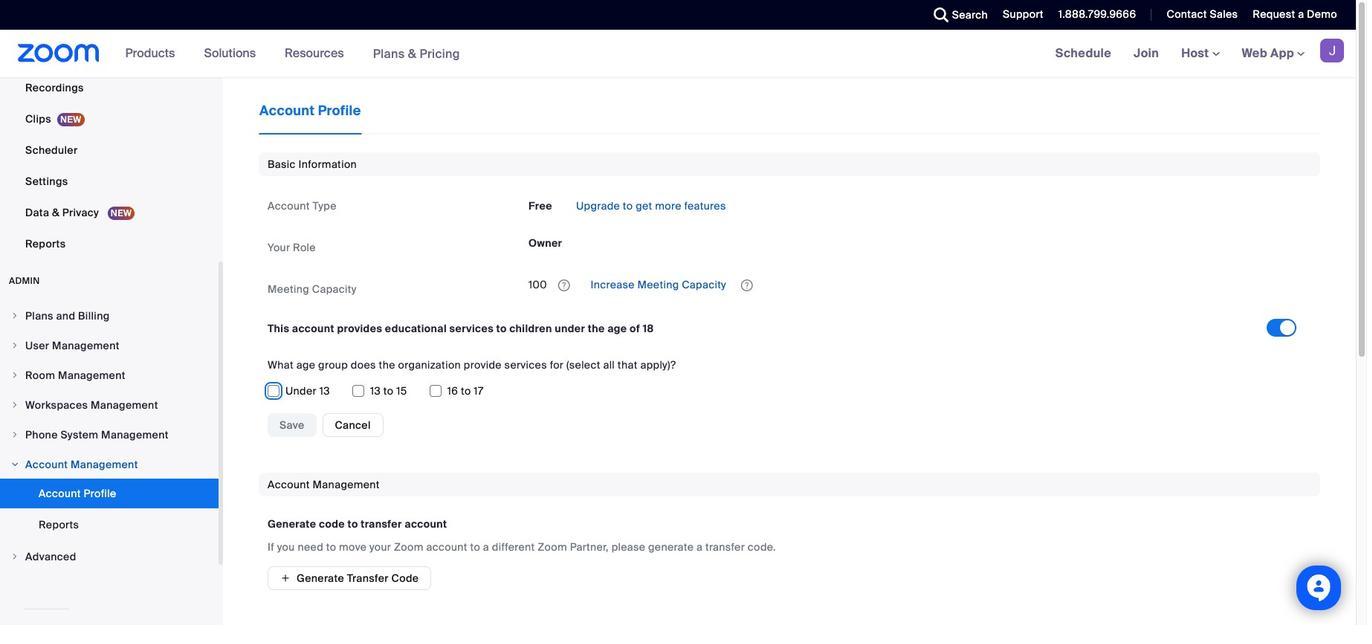 Task type: describe. For each thing, give the bounding box(es) containing it.
clips
[[25, 112, 51, 126]]

demo
[[1308, 7, 1338, 21]]

cancel button
[[322, 413, 384, 437]]

2 13 from the left
[[370, 384, 381, 398]]

free
[[529, 199, 553, 213]]

contact sales
[[1167, 7, 1239, 21]]

banner containing products
[[0, 30, 1357, 78]]

meeting capacity
[[268, 282, 357, 296]]

plans for plans & pricing
[[373, 46, 405, 61]]

organization
[[398, 358, 461, 372]]

host
[[1182, 45, 1213, 61]]

1 horizontal spatial capacity
[[682, 278, 727, 291]]

account up basic
[[260, 102, 315, 120]]

under
[[286, 384, 317, 398]]

to right code
[[348, 518, 358, 531]]

solutions
[[204, 45, 256, 61]]

to left 15
[[384, 384, 394, 398]]

this
[[268, 322, 290, 335]]

application inside main content main content
[[529, 277, 1051, 301]]

account down save
[[268, 478, 310, 491]]

billing
[[78, 309, 110, 323]]

user management menu item
[[0, 332, 219, 360]]

generate
[[649, 541, 694, 554]]

1 vertical spatial account profile link
[[0, 479, 219, 509]]

meetings navigation
[[1045, 30, 1357, 78]]

help info, meeting capacity image
[[554, 279, 575, 292]]

children
[[510, 322, 553, 335]]

provides
[[337, 322, 383, 335]]

0 horizontal spatial meeting
[[268, 282, 310, 296]]

products button
[[125, 30, 182, 77]]

0 horizontal spatial capacity
[[312, 282, 357, 296]]

partner,
[[570, 541, 609, 554]]

16
[[448, 384, 458, 398]]

role
[[293, 241, 316, 254]]

solutions button
[[204, 30, 263, 77]]

for
[[550, 358, 564, 372]]

management for room management menu item
[[58, 369, 126, 382]]

get
[[636, 199, 653, 213]]

18
[[643, 322, 654, 335]]

management inside phone system management 'menu item'
[[101, 428, 169, 442]]

owner
[[529, 236, 563, 250]]

2 zoom from the left
[[538, 541, 568, 554]]

generate transfer code button
[[268, 567, 432, 590]]

right image for workspaces
[[10, 401, 19, 410]]

add image
[[280, 572, 291, 585]]

pricing
[[420, 46, 460, 61]]

join link
[[1123, 30, 1171, 77]]

2 reports link from the top
[[0, 510, 219, 540]]

1 zoom from the left
[[394, 541, 424, 554]]

account management inside main content main content
[[268, 478, 380, 491]]

please
[[612, 541, 646, 554]]

phone system management menu item
[[0, 421, 219, 449]]

scheduler link
[[0, 135, 219, 165]]

user management
[[25, 339, 120, 353]]

schedule link
[[1045, 30, 1123, 77]]

generate for generate transfer code
[[297, 572, 344, 585]]

and
[[56, 309, 75, 323]]

data
[[25, 206, 49, 219]]

sales
[[1211, 7, 1239, 21]]

educational
[[385, 322, 447, 335]]

all
[[604, 358, 615, 372]]

1 vertical spatial age
[[297, 358, 316, 372]]

support
[[1004, 7, 1044, 21]]

upgrade
[[576, 199, 621, 213]]

phone system management
[[25, 428, 169, 442]]

account profile for bottommost account profile 'link'
[[39, 487, 116, 501]]

account profile link inside main content main content
[[259, 101, 362, 134]]

settings
[[25, 175, 68, 188]]

what age group does the organization provide services for (select all that apply)? group
[[268, 380, 1312, 401]]

zoom logo image
[[18, 44, 99, 62]]

15
[[397, 384, 407, 398]]

basic
[[268, 157, 296, 171]]

learn more about increasing meeting capacity image
[[737, 279, 758, 292]]

request a demo
[[1254, 7, 1338, 21]]

scheduler
[[25, 144, 78, 157]]

code
[[319, 518, 345, 531]]

app
[[1271, 45, 1295, 61]]

privacy
[[62, 206, 99, 219]]

under 13
[[286, 384, 330, 398]]

1 horizontal spatial age
[[608, 322, 627, 335]]

settings link
[[0, 167, 219, 196]]

to left different
[[471, 541, 481, 554]]

join
[[1134, 45, 1160, 61]]

different
[[492, 541, 535, 554]]

recordings
[[25, 81, 84, 94]]

of
[[630, 322, 641, 335]]

upgrade to get more features
[[576, 199, 727, 213]]

search
[[953, 8, 989, 22]]

features
[[685, 199, 727, 213]]

room management
[[25, 369, 126, 382]]

save
[[280, 419, 305, 432]]

personal menu menu
[[0, 0, 219, 260]]

provide
[[464, 358, 502, 372]]

13 to 15
[[370, 384, 407, 398]]

right image inside advanced menu item
[[10, 553, 19, 562]]

plans and billing
[[25, 309, 110, 323]]

0 horizontal spatial a
[[483, 541, 490, 554]]

does
[[351, 358, 376, 372]]

account management menu item
[[0, 451, 219, 479]]

2 horizontal spatial a
[[1299, 7, 1305, 21]]

right image for phone system management
[[10, 431, 19, 440]]

management for user management menu item
[[52, 339, 120, 353]]

account type
[[268, 199, 337, 213]]

1.888.799.9666
[[1059, 7, 1137, 21]]

1 reports link from the top
[[0, 229, 219, 259]]

web app
[[1243, 45, 1295, 61]]

1 vertical spatial services
[[505, 358, 547, 372]]



Task type: vqa. For each thing, say whether or not it's contained in the screenshot.
User right image
yes



Task type: locate. For each thing, give the bounding box(es) containing it.
workspaces
[[25, 399, 88, 412]]

plans left 'pricing'
[[373, 46, 405, 61]]

account profile link up basic information
[[259, 101, 362, 134]]

right image inside room management menu item
[[10, 371, 19, 380]]

your
[[268, 241, 290, 254]]

account profile link
[[259, 101, 362, 134], [0, 479, 219, 509]]

plans & pricing
[[373, 46, 460, 61]]

code.
[[748, 541, 777, 554]]

account profile down the account management menu item on the left
[[39, 487, 116, 501]]

account inside menu
[[39, 487, 81, 501]]

1 vertical spatial the
[[379, 358, 396, 372]]

1 horizontal spatial account profile link
[[259, 101, 362, 134]]

profile inside account management menu
[[84, 487, 116, 501]]

data & privacy
[[25, 206, 102, 219]]

management inside user management menu item
[[52, 339, 120, 353]]

management for workspaces management menu item
[[91, 399, 158, 412]]

account management menu
[[0, 479, 219, 542]]

right image down admin
[[10, 312, 19, 321]]

your role
[[268, 241, 316, 254]]

0 horizontal spatial account profile link
[[0, 479, 219, 509]]

&
[[408, 46, 417, 61], [52, 206, 60, 219]]

account up code
[[405, 518, 447, 531]]

a left different
[[483, 541, 490, 554]]

right image inside plans and billing menu item
[[10, 312, 19, 321]]

right image inside user management menu item
[[10, 341, 19, 350]]

1 right image from the top
[[10, 312, 19, 321]]

generate code to transfer account
[[268, 518, 447, 531]]

capacity up provides
[[312, 282, 357, 296]]

the
[[588, 322, 605, 335], [379, 358, 396, 372]]

management inside main content main content
[[313, 478, 380, 491]]

capacity
[[682, 278, 727, 291], [312, 282, 357, 296]]

room management menu item
[[0, 362, 219, 390]]

1 right image from the top
[[10, 371, 19, 380]]

account profile up basic information
[[260, 102, 361, 120]]

1 horizontal spatial account management
[[268, 478, 380, 491]]

plans left and
[[25, 309, 53, 323]]

1 vertical spatial &
[[52, 206, 60, 219]]

need
[[298, 541, 324, 554]]

transfer up your
[[361, 518, 402, 531]]

1 vertical spatial account management
[[268, 478, 380, 491]]

1 vertical spatial account
[[405, 518, 447, 531]]

reports
[[25, 237, 66, 251], [39, 518, 79, 532]]

to right need
[[326, 541, 337, 554]]

account management up code
[[268, 478, 380, 491]]

0 vertical spatial right image
[[10, 371, 19, 380]]

the right "under"
[[588, 322, 605, 335]]

application containing 100
[[529, 277, 1051, 301]]

0 vertical spatial reports
[[25, 237, 66, 251]]

1 vertical spatial right image
[[10, 431, 19, 440]]

0 vertical spatial plans
[[373, 46, 405, 61]]

0 horizontal spatial profile
[[84, 487, 116, 501]]

16 to 17
[[448, 384, 484, 398]]

transfer
[[361, 518, 402, 531], [706, 541, 745, 554]]

0 vertical spatial account profile
[[260, 102, 361, 120]]

basic information
[[268, 157, 357, 171]]

generate down need
[[297, 572, 344, 585]]

management down billing
[[52, 339, 120, 353]]

2 vertical spatial right image
[[10, 460, 19, 469]]

1 13 from the left
[[320, 384, 330, 398]]

product information navigation
[[114, 30, 472, 78]]

account management
[[25, 458, 138, 472], [268, 478, 380, 491]]

age
[[608, 322, 627, 335], [297, 358, 316, 372]]

0 vertical spatial &
[[408, 46, 417, 61]]

transfer left the code.
[[706, 541, 745, 554]]

1 vertical spatial profile
[[84, 487, 116, 501]]

account inside menu item
[[25, 458, 68, 472]]

contact sales link
[[1156, 0, 1243, 30], [1167, 7, 1239, 21]]

to left children
[[497, 322, 507, 335]]

1 horizontal spatial a
[[697, 541, 703, 554]]

what age group does the organization provide services for (select all that apply)?
[[268, 358, 676, 372]]

profile up information
[[318, 102, 361, 120]]

reports inside personal menu menu
[[25, 237, 66, 251]]

advanced
[[25, 550, 76, 564]]

(select
[[567, 358, 601, 372]]

account management inside menu item
[[25, 458, 138, 472]]

0 vertical spatial account profile link
[[259, 101, 362, 134]]

1 vertical spatial plans
[[25, 309, 53, 323]]

management up workspaces management
[[58, 369, 126, 382]]

1 horizontal spatial services
[[505, 358, 547, 372]]

clips link
[[0, 104, 219, 134]]

host button
[[1182, 45, 1220, 61]]

2 right image from the top
[[10, 341, 19, 350]]

reports down data
[[25, 237, 66, 251]]

0 vertical spatial transfer
[[361, 518, 402, 531]]

0 horizontal spatial account profile
[[39, 487, 116, 501]]

main content main content
[[223, 77, 1357, 626]]

right image for plans
[[10, 312, 19, 321]]

system
[[61, 428, 98, 442]]

plans
[[373, 46, 405, 61], [25, 309, 53, 323]]

data & privacy link
[[0, 198, 219, 228]]

what
[[268, 358, 294, 372]]

request a demo link
[[1243, 0, 1357, 30], [1254, 7, 1338, 21]]

user
[[25, 339, 49, 353]]

0 horizontal spatial age
[[297, 358, 316, 372]]

management inside room management menu item
[[58, 369, 126, 382]]

reports up "advanced"
[[39, 518, 79, 532]]

1 horizontal spatial profile
[[318, 102, 361, 120]]

0 horizontal spatial &
[[52, 206, 60, 219]]

1 horizontal spatial &
[[408, 46, 417, 61]]

plans & pricing link
[[373, 46, 460, 61], [373, 46, 460, 61]]

management for the account management menu item on the left
[[71, 458, 138, 472]]

0 vertical spatial age
[[608, 322, 627, 335]]

0 vertical spatial profile
[[318, 102, 361, 120]]

generate for generate code to transfer account
[[268, 518, 316, 531]]

meeting up 18
[[638, 278, 680, 291]]

account management down the system
[[25, 458, 138, 472]]

1 horizontal spatial 13
[[370, 384, 381, 398]]

generate inside button
[[297, 572, 344, 585]]

3 right image from the top
[[10, 460, 19, 469]]

2 right image from the top
[[10, 431, 19, 440]]

profile for account profile 'link' within the main content main content
[[318, 102, 361, 120]]

plans inside menu item
[[25, 309, 53, 323]]

account profile inside account management menu
[[39, 487, 116, 501]]

& right data
[[52, 206, 60, 219]]

1 vertical spatial account profile
[[39, 487, 116, 501]]

capacity left learn more about increasing meeting capacity icon
[[682, 278, 727, 291]]

products
[[125, 45, 175, 61]]

1 horizontal spatial transfer
[[706, 541, 745, 554]]

profile for bottommost account profile 'link'
[[84, 487, 116, 501]]

services up what age group does the organization provide services for (select all that apply)? at the bottom left of the page
[[450, 322, 494, 335]]

right image inside the account management menu item
[[10, 460, 19, 469]]

code
[[392, 572, 419, 585]]

increase meeting capacity
[[588, 278, 730, 291]]

apply)?
[[641, 358, 676, 372]]

0 horizontal spatial transfer
[[361, 518, 402, 531]]

profile inside main content main content
[[318, 102, 361, 120]]

group
[[318, 358, 348, 372]]

right image inside phone system management 'menu item'
[[10, 431, 19, 440]]

advanced menu item
[[0, 543, 219, 571]]

0 horizontal spatial services
[[450, 322, 494, 335]]

admin
[[9, 275, 40, 287]]

1 vertical spatial reports
[[39, 518, 79, 532]]

management inside the account management menu item
[[71, 458, 138, 472]]

2 vertical spatial account
[[427, 541, 468, 554]]

right image for user
[[10, 341, 19, 350]]

the right does
[[379, 358, 396, 372]]

plans for plans and billing
[[25, 309, 53, 323]]

0 horizontal spatial the
[[379, 358, 396, 372]]

workspaces management
[[25, 399, 158, 412]]

account right this
[[292, 322, 335, 335]]

account right your
[[427, 541, 468, 554]]

plans and billing menu item
[[0, 302, 219, 330]]

account down phone at left
[[25, 458, 68, 472]]

management up generate code to transfer account
[[313, 478, 380, 491]]

a right the generate
[[697, 541, 703, 554]]

1 horizontal spatial meeting
[[638, 278, 680, 291]]

17
[[474, 384, 484, 398]]

meeting up this
[[268, 282, 310, 296]]

management down phone system management 'menu item'
[[71, 458, 138, 472]]

& for privacy
[[52, 206, 60, 219]]

to left "get"
[[623, 199, 633, 213]]

reports inside account management menu
[[39, 518, 79, 532]]

0 vertical spatial services
[[450, 322, 494, 335]]

& left 'pricing'
[[408, 46, 417, 61]]

your
[[370, 541, 391, 554]]

right image left "advanced"
[[10, 553, 19, 562]]

increase
[[591, 278, 635, 291]]

0 horizontal spatial 13
[[320, 384, 330, 398]]

right image for room management
[[10, 371, 19, 380]]

resources button
[[285, 30, 351, 77]]

search button
[[923, 0, 992, 30]]

type
[[313, 199, 337, 213]]

recordings link
[[0, 73, 219, 103]]

management down workspaces management menu item
[[101, 428, 169, 442]]

a left demo at top right
[[1299, 7, 1305, 21]]

web
[[1243, 45, 1268, 61]]

& inside the product information navigation
[[408, 46, 417, 61]]

1 vertical spatial generate
[[297, 572, 344, 585]]

right image
[[10, 312, 19, 321], [10, 341, 19, 350], [10, 401, 19, 410], [10, 553, 19, 562]]

3 right image from the top
[[10, 401, 19, 410]]

management
[[52, 339, 120, 353], [58, 369, 126, 382], [91, 399, 158, 412], [101, 428, 169, 442], [71, 458, 138, 472], [313, 478, 380, 491]]

right image left the workspaces
[[10, 401, 19, 410]]

0 horizontal spatial account management
[[25, 458, 138, 472]]

meeting
[[638, 278, 680, 291], [268, 282, 310, 296]]

profile down the account management menu item on the left
[[84, 487, 116, 501]]

support link
[[992, 0, 1048, 30], [1004, 7, 1044, 21]]

13 right under
[[320, 384, 330, 398]]

0 vertical spatial account
[[292, 322, 335, 335]]

contact
[[1167, 7, 1208, 21]]

workspaces management menu item
[[0, 391, 219, 420]]

side navigation navigation
[[0, 0, 223, 626]]

right image
[[10, 371, 19, 380], [10, 431, 19, 440], [10, 460, 19, 469]]

phone
[[25, 428, 58, 442]]

request
[[1254, 7, 1296, 21]]

1 vertical spatial transfer
[[706, 541, 745, 554]]

0 horizontal spatial plans
[[25, 309, 53, 323]]

reports link down data & privacy 'link'
[[0, 229, 219, 259]]

if
[[268, 541, 275, 554]]

information
[[299, 157, 357, 171]]

0 vertical spatial the
[[588, 322, 605, 335]]

account down the account management menu item on the left
[[39, 487, 81, 501]]

age left of
[[608, 322, 627, 335]]

1 vertical spatial reports link
[[0, 510, 219, 540]]

account profile link down phone system management 'menu item'
[[0, 479, 219, 509]]

13 left 15
[[370, 384, 381, 398]]

100
[[529, 278, 550, 291]]

1 horizontal spatial the
[[588, 322, 605, 335]]

account profile inside main content main content
[[260, 102, 361, 120]]

a
[[1299, 7, 1305, 21], [483, 541, 490, 554], [697, 541, 703, 554]]

zoom right your
[[394, 541, 424, 554]]

more
[[656, 199, 682, 213]]

age right what
[[297, 358, 316, 372]]

application
[[529, 277, 1051, 301]]

management inside workspaces management menu item
[[91, 399, 158, 412]]

right image left the user
[[10, 341, 19, 350]]

0 vertical spatial account management
[[25, 458, 138, 472]]

room
[[25, 369, 55, 382]]

1 horizontal spatial account profile
[[260, 102, 361, 120]]

& for pricing
[[408, 46, 417, 61]]

cancel
[[335, 419, 371, 432]]

banner
[[0, 30, 1357, 78]]

upgrade to get more features link
[[576, 199, 727, 213]]

you
[[277, 541, 295, 554]]

1 horizontal spatial plans
[[373, 46, 405, 61]]

generate up you
[[268, 518, 316, 531]]

reports link up advanced menu item
[[0, 510, 219, 540]]

account
[[292, 322, 335, 335], [405, 518, 447, 531], [427, 541, 468, 554]]

plans inside the product information navigation
[[373, 46, 405, 61]]

0 vertical spatial generate
[[268, 518, 316, 531]]

right image inside workspaces management menu item
[[10, 401, 19, 410]]

account left 'type'
[[268, 199, 310, 213]]

resources
[[285, 45, 344, 61]]

profile picture image
[[1321, 39, 1345, 62]]

0 horizontal spatial zoom
[[394, 541, 424, 554]]

reports link
[[0, 229, 219, 259], [0, 510, 219, 540]]

if you need to move your zoom account to a different zoom partner, please generate a transfer code.
[[268, 541, 777, 554]]

to left 17
[[461, 384, 471, 398]]

web app button
[[1243, 45, 1306, 61]]

0 vertical spatial reports link
[[0, 229, 219, 259]]

that
[[618, 358, 638, 372]]

management down room management menu item
[[91, 399, 158, 412]]

services left for
[[505, 358, 547, 372]]

4 right image from the top
[[10, 553, 19, 562]]

right image for account management
[[10, 460, 19, 469]]

1 horizontal spatial zoom
[[538, 541, 568, 554]]

& inside 'link'
[[52, 206, 60, 219]]

admin menu menu
[[0, 302, 219, 573]]

to
[[623, 199, 633, 213], [497, 322, 507, 335], [384, 384, 394, 398], [461, 384, 471, 398], [348, 518, 358, 531], [326, 541, 337, 554], [471, 541, 481, 554]]

this account provides educational services to children under the age of 18
[[268, 322, 654, 335]]

account profile for account profile 'link' within the main content main content
[[260, 102, 361, 120]]

account profile
[[260, 102, 361, 120], [39, 487, 116, 501]]

zoom left partner,
[[538, 541, 568, 554]]



